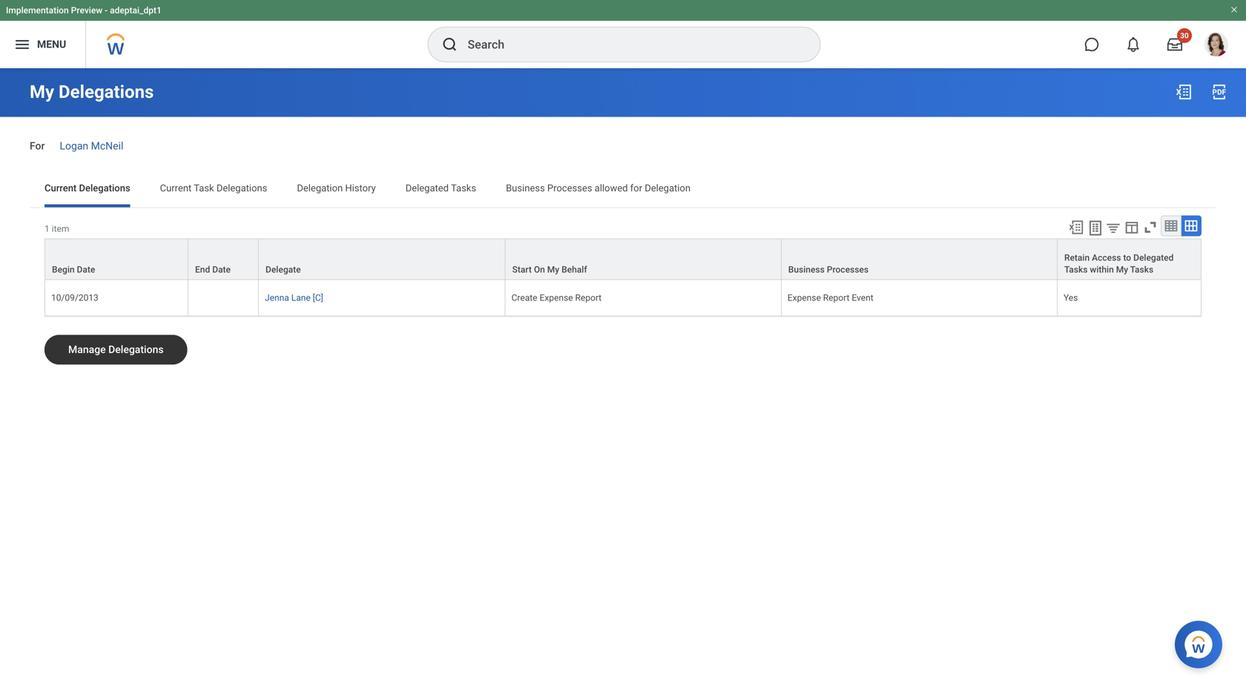 Task type: locate. For each thing, give the bounding box(es) containing it.
date right end
[[212, 264, 231, 275]]

manage
[[68, 344, 106, 356]]

0 horizontal spatial tasks
[[451, 182, 477, 194]]

my down to
[[1117, 264, 1129, 275]]

delegation left history
[[297, 182, 343, 194]]

delegation right the for
[[645, 182, 691, 194]]

retain access to delegated tasks within my tasks button
[[1058, 239, 1202, 279]]

2 horizontal spatial my
[[1117, 264, 1129, 275]]

row
[[45, 239, 1202, 280], [45, 280, 1202, 316]]

0 horizontal spatial processes
[[548, 182, 593, 194]]

export to excel image left view printable version (pdf) image at the right
[[1176, 83, 1194, 101]]

1 horizontal spatial export to excel image
[[1176, 83, 1194, 101]]

10/09/2013
[[51, 293, 99, 303]]

logan mcneil link
[[60, 137, 123, 152]]

delegated right to
[[1134, 253, 1175, 263]]

date for begin date
[[77, 264, 95, 275]]

0 horizontal spatial current
[[45, 182, 77, 194]]

0 horizontal spatial export to excel image
[[1069, 219, 1085, 235]]

expense down business processes
[[788, 293, 822, 303]]

delegated right history
[[406, 182, 449, 194]]

1 horizontal spatial tasks
[[1065, 264, 1088, 275]]

yes
[[1064, 293, 1079, 303]]

processes up expense report event element
[[827, 264, 869, 275]]

0 vertical spatial export to excel image
[[1176, 83, 1194, 101]]

create expense report
[[512, 293, 602, 303]]

delegation
[[297, 182, 343, 194], [645, 182, 691, 194]]

0 vertical spatial processes
[[548, 182, 593, 194]]

delegations for manage delegations
[[108, 344, 164, 356]]

1 row from the top
[[45, 239, 1202, 280]]

select to filter grid data image
[[1106, 220, 1122, 235]]

my right "on"
[[548, 264, 560, 275]]

within
[[1091, 264, 1115, 275]]

0 horizontal spatial delegation
[[297, 182, 343, 194]]

delegated inside "retain access to delegated tasks within my tasks"
[[1134, 253, 1175, 263]]

expense down start on my behalf at the left top
[[540, 293, 573, 303]]

2 delegation from the left
[[645, 182, 691, 194]]

business
[[506, 182, 545, 194], [789, 264, 825, 275]]

1 horizontal spatial date
[[212, 264, 231, 275]]

current task delegations
[[160, 182, 267, 194]]

end date button
[[189, 239, 258, 279]]

toolbar
[[1062, 215, 1202, 239]]

my down menu dropdown button
[[30, 81, 54, 102]]

tab list
[[30, 172, 1217, 207]]

0 horizontal spatial expense
[[540, 293, 573, 303]]

0 horizontal spatial report
[[576, 293, 602, 303]]

row down start on my behalf popup button
[[45, 280, 1202, 316]]

0 horizontal spatial business
[[506, 182, 545, 194]]

fullscreen image
[[1143, 219, 1159, 235]]

delegated tasks
[[406, 182, 477, 194]]

1 horizontal spatial delegation
[[645, 182, 691, 194]]

cell
[[189, 280, 259, 316]]

date
[[77, 264, 95, 275], [212, 264, 231, 275]]

tab list containing current delegations
[[30, 172, 1217, 207]]

delegation history
[[297, 182, 376, 194]]

business processes allowed for delegation
[[506, 182, 691, 194]]

1 vertical spatial processes
[[827, 264, 869, 275]]

current left task
[[160, 182, 192, 194]]

2 current from the left
[[160, 182, 192, 194]]

business for business processes allowed for delegation
[[506, 182, 545, 194]]

expense
[[540, 293, 573, 303], [788, 293, 822, 303]]

business processes button
[[782, 239, 1058, 279]]

delegated
[[406, 182, 449, 194], [1134, 253, 1175, 263]]

current up the item
[[45, 182, 77, 194]]

1 horizontal spatial delegated
[[1134, 253, 1175, 263]]

date for end date
[[212, 264, 231, 275]]

table image
[[1165, 218, 1179, 233]]

0 vertical spatial business
[[506, 182, 545, 194]]

1 vertical spatial business
[[789, 264, 825, 275]]

30 button
[[1159, 28, 1193, 61]]

1 horizontal spatial current
[[160, 182, 192, 194]]

toolbar inside my delegations main content
[[1062, 215, 1202, 239]]

export to excel image for delegations
[[1176, 83, 1194, 101]]

export to excel image left export to worksheets image
[[1069, 219, 1085, 235]]

tasks inside tab list
[[451, 182, 477, 194]]

item
[[52, 224, 69, 234]]

tasks
[[451, 182, 477, 194], [1065, 264, 1088, 275], [1131, 264, 1154, 275]]

business inside popup button
[[789, 264, 825, 275]]

1 current from the left
[[45, 182, 77, 194]]

report
[[576, 293, 602, 303], [824, 293, 850, 303]]

my inside "retain access to delegated tasks within my tasks"
[[1117, 264, 1129, 275]]

[c]
[[313, 293, 323, 303]]

1 horizontal spatial processes
[[827, 264, 869, 275]]

retain
[[1065, 253, 1090, 263]]

1 report from the left
[[576, 293, 602, 303]]

report left the event
[[824, 293, 850, 303]]

1 date from the left
[[77, 264, 95, 275]]

processes inside popup button
[[827, 264, 869, 275]]

menu
[[37, 38, 66, 51]]

begin date
[[52, 264, 95, 275]]

delegations up mcneil
[[59, 81, 154, 102]]

2 row from the top
[[45, 280, 1202, 316]]

create
[[512, 293, 538, 303]]

2 date from the left
[[212, 264, 231, 275]]

current
[[45, 182, 77, 194], [160, 182, 192, 194]]

1 horizontal spatial business
[[789, 264, 825, 275]]

manage delegations button
[[45, 335, 187, 365]]

logan mcneil
[[60, 140, 123, 152]]

row down allowed at the top of page
[[45, 239, 1202, 280]]

delegations down mcneil
[[79, 182, 130, 194]]

1 horizontal spatial expense
[[788, 293, 822, 303]]

1 vertical spatial export to excel image
[[1069, 219, 1085, 235]]

delegations
[[59, 81, 154, 102], [79, 182, 130, 194], [217, 182, 267, 194], [108, 344, 164, 356]]

report down behalf
[[576, 293, 602, 303]]

1 vertical spatial delegated
[[1134, 253, 1175, 263]]

0 vertical spatial delegated
[[406, 182, 449, 194]]

lane
[[292, 293, 311, 303]]

0 horizontal spatial date
[[77, 264, 95, 275]]

export to excel image
[[1176, 83, 1194, 101], [1069, 219, 1085, 235]]

my
[[30, 81, 54, 102], [548, 264, 560, 275], [1117, 264, 1129, 275]]

mcneil
[[91, 140, 123, 152]]

retain access to delegated tasks within my tasks
[[1065, 253, 1175, 275]]

1 horizontal spatial report
[[824, 293, 850, 303]]

menu button
[[0, 21, 86, 68]]

expense report event element
[[788, 290, 874, 303]]

processes left allowed at the top of page
[[548, 182, 593, 194]]

delegations right the manage
[[108, 344, 164, 356]]

processes
[[548, 182, 593, 194], [827, 264, 869, 275]]

date right begin
[[77, 264, 95, 275]]

start
[[513, 264, 532, 275]]

end
[[195, 264, 210, 275]]

jenna
[[265, 293, 289, 303]]

business for business processes
[[789, 264, 825, 275]]

delegations inside button
[[108, 344, 164, 356]]

-
[[105, 5, 108, 16]]

row containing retain access to delegated tasks within my tasks
[[45, 239, 1202, 280]]



Task type: describe. For each thing, give the bounding box(es) containing it.
history
[[345, 182, 376, 194]]

expense report event
[[788, 293, 874, 303]]

cell inside my delegations main content
[[189, 280, 259, 316]]

current for current delegations
[[45, 182, 77, 194]]

click to view/edit grid preferences image
[[1125, 219, 1141, 235]]

current for current task delegations
[[160, 182, 192, 194]]

0 horizontal spatial my
[[30, 81, 54, 102]]

2 expense from the left
[[788, 293, 822, 303]]

0 horizontal spatial delegated
[[406, 182, 449, 194]]

Search Workday  search field
[[468, 28, 790, 61]]

delegate button
[[259, 239, 505, 279]]

start on my behalf
[[513, 264, 588, 275]]

view printable version (pdf) image
[[1211, 83, 1229, 101]]

create expense report element
[[512, 290, 602, 303]]

allowed
[[595, 182, 628, 194]]

manage delegations
[[68, 344, 164, 356]]

begin date button
[[45, 239, 188, 279]]

implementation
[[6, 5, 69, 16]]

1 item
[[45, 224, 69, 234]]

implementation preview -   adeptai_dpt1
[[6, 5, 162, 16]]

export to worksheets image
[[1087, 219, 1105, 237]]

logan
[[60, 140, 88, 152]]

expand table image
[[1185, 218, 1199, 233]]

menu banner
[[0, 0, 1247, 68]]

1
[[45, 224, 50, 234]]

2 report from the left
[[824, 293, 850, 303]]

event
[[852, 293, 874, 303]]

tab list inside my delegations main content
[[30, 172, 1217, 207]]

end date
[[195, 264, 231, 275]]

for
[[30, 140, 45, 152]]

for
[[631, 182, 643, 194]]

justify image
[[13, 36, 31, 53]]

on
[[534, 264, 545, 275]]

close environment banner image
[[1231, 5, 1240, 14]]

1 delegation from the left
[[297, 182, 343, 194]]

delegations for my delegations
[[59, 81, 154, 102]]

notifications large image
[[1127, 37, 1142, 52]]

jenna lane [c] link
[[265, 290, 323, 303]]

delegate
[[266, 264, 301, 275]]

my delegations
[[30, 81, 154, 102]]

current delegations
[[45, 182, 130, 194]]

delegations for current delegations
[[79, 182, 130, 194]]

row containing 10/09/2013
[[45, 280, 1202, 316]]

behalf
[[562, 264, 588, 275]]

access
[[1093, 253, 1122, 263]]

search image
[[441, 36, 459, 53]]

start on my behalf button
[[506, 239, 781, 279]]

profile logan mcneil image
[[1205, 33, 1229, 59]]

business processes
[[789, 264, 869, 275]]

export to excel image for item
[[1069, 219, 1085, 235]]

jenna lane [c]
[[265, 293, 323, 303]]

2 horizontal spatial tasks
[[1131, 264, 1154, 275]]

task
[[194, 182, 214, 194]]

to
[[1124, 253, 1132, 263]]

1 horizontal spatial my
[[548, 264, 560, 275]]

30
[[1181, 31, 1190, 40]]

delegations right task
[[217, 182, 267, 194]]

begin
[[52, 264, 75, 275]]

inbox large image
[[1168, 37, 1183, 52]]

processes for business processes allowed for delegation
[[548, 182, 593, 194]]

processes for business processes
[[827, 264, 869, 275]]

preview
[[71, 5, 103, 16]]

1 expense from the left
[[540, 293, 573, 303]]

my delegations main content
[[0, 68, 1247, 426]]

adeptai_dpt1
[[110, 5, 162, 16]]



Task type: vqa. For each thing, say whether or not it's contained in the screenshot.
Current Task Delegations
yes



